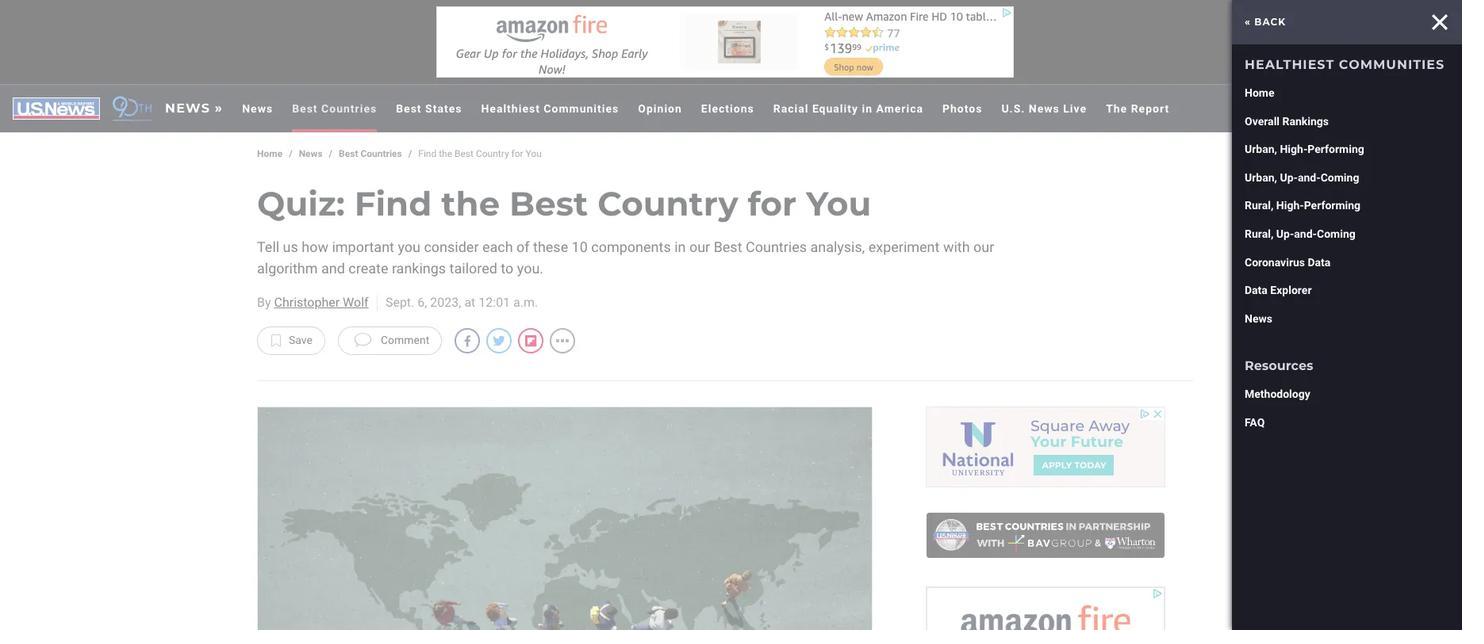 Task type: vqa. For each thing, say whether or not it's contained in the screenshot.
right BE
no



Task type: locate. For each thing, give the bounding box(es) containing it.
and- down rural, high-performing
[[1294, 228, 1317, 240]]

in inside tell us how important you consider each of these 10 components in our best countries analysis, experiment with our algorithm and create rankings tailored to you.
[[674, 239, 686, 256]]

and- down urban, high-performing
[[1298, 171, 1321, 184]]

communities
[[1339, 57, 1445, 72], [544, 102, 619, 115], [1317, 141, 1406, 156]]

u.s.
[[1002, 102, 1025, 115], [1341, 553, 1369, 568]]

1 vertical spatial rural,
[[1245, 228, 1274, 240]]

high- for urban,
[[1280, 143, 1308, 156]]

education link
[[1238, 575, 1444, 607]]

high-
[[1280, 143, 1308, 156], [1276, 199, 1304, 212]]

equality
[[812, 102, 858, 115]]

high- up rural, up-and-coming at the top
[[1276, 199, 1304, 212]]

2 vertical spatial healthiest communities link
[[1238, 133, 1444, 165]]

u.s. news and world report logo image
[[13, 98, 100, 120]]

0 vertical spatial best countries link
[[283, 85, 386, 132]]

1 vertical spatial communities
[[544, 102, 619, 115]]

0 vertical spatial u.s.
[[1002, 102, 1025, 115]]

countries inside tell us how important you consider each of these 10 components in our best countries analysis, experiment with our algorithm and create rankings tailored to you.
[[746, 239, 807, 256]]

0 horizontal spatial our
[[689, 239, 710, 256]]

1 vertical spatial and-
[[1294, 228, 1317, 240]]

welcome, james.peterson1902@gmail.com
[[1245, 381, 1399, 412]]

the up consider
[[441, 183, 500, 225]]

1 horizontal spatial data
[[1308, 256, 1331, 269]]

1 vertical spatial home
[[257, 148, 283, 159]]

1 horizontal spatial you
[[806, 183, 871, 225]]

urban, down overall
[[1245, 143, 1277, 156]]

data down coronavirus
[[1245, 284, 1268, 297]]

rural, inside 'link'
[[1245, 199, 1274, 212]]

country
[[476, 148, 509, 159], [598, 183, 738, 225]]

healthiest communities link
[[1245, 57, 1445, 72], [472, 85, 629, 132], [1238, 133, 1444, 165]]

these
[[533, 239, 568, 256]]

2 vertical spatial communities
[[1317, 141, 1406, 156]]

coming for rural, up-and-coming
[[1317, 228, 1356, 240]]

performing down overall rankings link
[[1308, 143, 1364, 156]]

us
[[283, 239, 298, 256]]

list
[[1304, 426, 1327, 442]]

communities down close image
[[1339, 57, 1445, 72]]

quiz: find the best country for you
[[257, 183, 871, 225]]

tell us how important you consider each of these 10 components in our best countries analysis, experiment with our algorithm and create rankings tailored to you.
[[257, 239, 994, 277]]

0 vertical spatial advertisement region
[[436, 6, 1014, 78]]

0 vertical spatial urban,
[[1245, 143, 1277, 156]]

2 vertical spatial countries
[[746, 239, 807, 256]]

0 vertical spatial you
[[526, 148, 542, 159]]

save
[[289, 334, 313, 347]]

analysis,
[[810, 239, 865, 256]]

you up analysis,
[[806, 183, 871, 225]]

faq link
[[1238, 409, 1456, 438]]

the down "states"
[[439, 148, 452, 159]]

rural, for rural, up-and-coming
[[1245, 228, 1274, 240]]

0 horizontal spatial home
[[257, 148, 283, 159]]

racial equality in america link
[[764, 85, 933, 132]]

and- for urban,
[[1298, 171, 1321, 184]]

best
[[292, 102, 318, 115], [396, 102, 422, 115], [339, 148, 358, 159], [455, 148, 474, 159], [509, 183, 588, 225], [714, 239, 742, 256]]

performing down urban, up-and-coming link at right top
[[1304, 199, 1361, 212]]

rural, high-performing
[[1245, 199, 1361, 212]]

advertisement region
[[436, 6, 1014, 78], [927, 408, 1165, 487], [927, 588, 1165, 631]]

u.s. right photos link at the top right of the page
[[1002, 102, 1025, 115]]

1 vertical spatial coming
[[1317, 228, 1356, 240]]

1 vertical spatial countries
[[360, 148, 402, 159]]

data down rural, up-and-coming at the top
[[1308, 256, 1331, 269]]

u.s. up education link
[[1341, 553, 1369, 568]]

home link up rankings
[[1238, 79, 1456, 108]]

more
[[1245, 553, 1289, 568]]

coming down urban, high-performing link
[[1321, 171, 1359, 184]]

comment
[[381, 334, 429, 347]]

2 our from the left
[[973, 239, 994, 256]]

home link up quiz:
[[257, 148, 283, 161]]

2 urban, from the top
[[1245, 171, 1277, 184]]

0 vertical spatial high-
[[1280, 143, 1308, 156]]

home up overall
[[1245, 86, 1274, 99]]

performing inside 'link'
[[1304, 199, 1361, 212]]

up- up coronavirus data
[[1276, 228, 1294, 240]]

newsletters & alerts
[[1245, 458, 1380, 473]]

best countries
[[292, 102, 377, 115], [339, 148, 402, 159]]

and-
[[1298, 171, 1321, 184], [1294, 228, 1317, 240]]

1 vertical spatial u.s.
[[1341, 553, 1369, 568]]

up- up rural, high-performing
[[1280, 171, 1298, 184]]

0 vertical spatial up-
[[1280, 171, 1298, 184]]

1 vertical spatial you
[[806, 183, 871, 225]]

data
[[1308, 256, 1331, 269], [1245, 284, 1268, 297]]

u.s. news live
[[1002, 102, 1087, 115]]

you up quiz: find the best country for you
[[526, 148, 542, 159]]

our right components
[[689, 239, 710, 256]]

0 vertical spatial countries
[[321, 102, 377, 115]]

1 vertical spatial performing
[[1304, 199, 1361, 212]]

welcome,
[[1245, 381, 1326, 396]]

0 vertical spatial home link
[[1238, 79, 1456, 108]]

elections
[[701, 102, 754, 115]]

you
[[398, 239, 420, 256]]

communities left "opinion" "link" on the top of the page
[[544, 102, 619, 115]]

1 rural, from the top
[[1245, 199, 1274, 212]]

by
[[257, 295, 271, 310]]

rural,
[[1245, 199, 1274, 212], [1245, 228, 1274, 240]]

our
[[689, 239, 710, 256], [973, 239, 994, 256]]

find
[[418, 148, 436, 159], [354, 183, 432, 225]]

0 vertical spatial and-
[[1298, 171, 1321, 184]]

best inside tell us how important you consider each of these 10 components in our best countries analysis, experiment with our algorithm and create rankings tailored to you.
[[714, 239, 742, 256]]

coming for urban, up-and-coming
[[1321, 171, 1359, 184]]

0 vertical spatial coming
[[1321, 171, 1359, 184]]

coming down rural, high-performing 'link'
[[1317, 228, 1356, 240]]

healthiest down « back button
[[1245, 57, 1335, 72]]

a.m.
[[513, 295, 538, 310]]

up- for urban,
[[1280, 171, 1298, 184]]

and- for rural,
[[1294, 228, 1317, 240]]

1 vertical spatial healthiest communities link
[[472, 85, 629, 132]]

you
[[526, 148, 542, 159], [806, 183, 871, 225]]

1 vertical spatial high-
[[1276, 199, 1304, 212]]

reading
[[1245, 426, 1300, 442]]

rural, for rural, high-performing
[[1245, 199, 1274, 212]]

1 vertical spatial in
[[674, 239, 686, 256]]

1 urban, from the top
[[1245, 143, 1277, 156]]

healthiest down "overall rankings"
[[1245, 141, 1313, 156]]

2 rural, from the top
[[1245, 228, 1274, 240]]

performing
[[1308, 143, 1364, 156], [1304, 199, 1361, 212]]

healthiest up find the best country for you
[[481, 102, 540, 115]]

close image
[[1432, 14, 1448, 30]]

0 horizontal spatial in
[[674, 239, 686, 256]]

0 horizontal spatial for
[[511, 148, 523, 159]]

high- for rural,
[[1276, 199, 1304, 212]]

best states
[[396, 102, 462, 115]]

news link
[[1245, 13, 1289, 28], [233, 85, 283, 132], [159, 94, 229, 122], [299, 148, 323, 161], [1238, 305, 1456, 333]]

1 horizontal spatial home
[[1245, 86, 1274, 99]]

0 vertical spatial in
[[862, 102, 873, 115]]

high- inside 'link'
[[1276, 199, 1304, 212]]

in right components
[[674, 239, 686, 256]]

1 horizontal spatial our
[[973, 239, 994, 256]]

1 vertical spatial for
[[748, 183, 797, 225]]

communities down overall rankings link
[[1317, 141, 1406, 156]]

the
[[1106, 102, 1127, 115]]

2 vertical spatial healthiest communities
[[1245, 141, 1406, 156]]

10
[[572, 239, 588, 256]]

for
[[511, 148, 523, 159], [748, 183, 797, 225]]

newsletters & alerts link
[[1238, 450, 1444, 482]]

0 horizontal spatial country
[[476, 148, 509, 159]]

0 vertical spatial healthiest communities
[[1245, 57, 1445, 72]]

u.s. news live link
[[992, 85, 1096, 132]]

1 vertical spatial country
[[598, 183, 738, 225]]

rural, up rural, up-and-coming at the top
[[1245, 199, 1274, 212]]

find the best country for you
[[418, 148, 542, 159]]

1 vertical spatial data
[[1245, 284, 1268, 297]]

healthiest
[[1245, 57, 1335, 72], [481, 102, 540, 115], [1245, 141, 1313, 156]]

at
[[464, 295, 475, 310]]

coming
[[1321, 171, 1359, 184], [1317, 228, 1356, 240]]

out
[[1278, 503, 1303, 519]]

coronavirus data
[[1245, 256, 1331, 269]]

consider
[[424, 239, 479, 256]]

rankings
[[392, 260, 446, 277]]

urban, up-and-coming link
[[1238, 164, 1456, 192]]

up-
[[1280, 171, 1298, 184], [1276, 228, 1294, 240]]

racial equality in america
[[773, 102, 923, 115]]

1 vertical spatial up-
[[1276, 228, 1294, 240]]

urban, up rural, high-performing
[[1245, 171, 1277, 184]]

6,
[[418, 295, 427, 310]]

opinion link
[[629, 85, 692, 132]]

1 vertical spatial advertisement region
[[927, 408, 1165, 487]]

in right the equality
[[862, 102, 873, 115]]

rural, up coronavirus
[[1245, 228, 1274, 240]]

0 vertical spatial for
[[511, 148, 523, 159]]

high- down "overall rankings"
[[1280, 143, 1308, 156]]

important
[[332, 239, 394, 256]]

1 our from the left
[[689, 239, 710, 256]]

urban, for urban, up-and-coming
[[1245, 171, 1277, 184]]

our right with
[[973, 239, 994, 256]]

find up you
[[354, 183, 432, 225]]

best countries link
[[283, 85, 386, 132], [339, 148, 402, 161]]

0 vertical spatial rural,
[[1245, 199, 1274, 212]]

0 vertical spatial performing
[[1308, 143, 1364, 156]]

rural, high-performing link
[[1238, 192, 1456, 221]]

news
[[1245, 13, 1289, 28], [165, 101, 210, 116], [242, 102, 273, 115], [1029, 102, 1060, 115], [299, 148, 323, 159], [1245, 312, 1272, 325], [1373, 553, 1418, 568]]

home up quiz:
[[257, 148, 283, 159]]

1 vertical spatial urban,
[[1245, 171, 1277, 184]]

0 vertical spatial find
[[418, 148, 436, 159]]

« back button
[[1238, 10, 1292, 35]]

find down "best states"
[[418, 148, 436, 159]]

the
[[439, 148, 452, 159], [441, 183, 500, 225]]

0 vertical spatial data
[[1308, 256, 1331, 269]]

0 horizontal spatial home link
[[257, 148, 283, 161]]

countries
[[321, 102, 377, 115], [360, 148, 402, 159], [746, 239, 807, 256]]

2 vertical spatial healthiest
[[1245, 141, 1313, 156]]

0 vertical spatial home
[[1245, 86, 1274, 99]]

0 vertical spatial communities
[[1339, 57, 1445, 72]]



Task type: describe. For each thing, give the bounding box(es) containing it.
1 vertical spatial find
[[354, 183, 432, 225]]

reading list link
[[1238, 419, 1444, 450]]

from
[[1293, 553, 1336, 568]]

2 vertical spatial advertisement region
[[927, 588, 1165, 631]]

sept.
[[385, 295, 414, 310]]

quiz:
[[257, 183, 345, 225]]

photos
[[942, 102, 982, 115]]

rural, up-and-coming
[[1245, 228, 1356, 240]]

rural, up-and-coming link
[[1238, 221, 1456, 249]]

and
[[321, 260, 345, 277]]

1 vertical spatial the
[[441, 183, 500, 225]]

urban, up-and-coming
[[1245, 171, 1359, 184]]

comment button
[[338, 327, 442, 355]]

performing for rural, high-performing
[[1304, 199, 1361, 212]]

urban, high-performing
[[1245, 143, 1364, 156]]

group of young adults, photographed from above, on various painted tarmac surface, at sunrise. image
[[257, 407, 873, 631]]

save button
[[257, 327, 325, 355]]

coronavirus data link
[[1238, 249, 1456, 277]]

|
[[375, 292, 379, 314]]

urban, for urban, high-performing
[[1245, 143, 1277, 156]]

the report
[[1106, 102, 1170, 115]]

1 horizontal spatial home link
[[1238, 79, 1456, 108]]

data inside "link"
[[1308, 256, 1331, 269]]

resources
[[1245, 359, 1313, 374]]

alerts
[[1341, 458, 1380, 473]]

data explorer link
[[1238, 277, 1456, 305]]

90th anniversary logo image
[[113, 96, 152, 122]]

by christopher wolf | sept. 6, 2023, at 12:01 a.m.
[[257, 292, 538, 314]]

best states link
[[386, 85, 472, 132]]

james.peterson1902@gmail.com
[[1245, 400, 1399, 412]]

the report link
[[1096, 85, 1179, 132]]

performing for urban, high-performing
[[1308, 143, 1364, 156]]

education
[[1245, 583, 1312, 598]]

opinion
[[638, 102, 682, 115]]

of
[[516, 239, 530, 256]]

1 horizontal spatial u.s.
[[1341, 553, 1369, 568]]

faq
[[1245, 416, 1265, 429]]

0 vertical spatial healthiest communities link
[[1245, 57, 1445, 72]]

1 horizontal spatial country
[[598, 183, 738, 225]]

1 vertical spatial home link
[[257, 148, 283, 161]]

how
[[302, 239, 328, 256]]

sign out
[[1245, 503, 1303, 519]]

photos link
[[933, 85, 992, 132]]

report
[[1131, 102, 1170, 115]]

components
[[591, 239, 671, 256]]

1 horizontal spatial in
[[862, 102, 873, 115]]

christopher
[[274, 295, 340, 310]]

elections link
[[692, 85, 764, 132]]

explorer
[[1270, 284, 1312, 297]]

2023,
[[430, 295, 461, 310]]

create
[[349, 260, 388, 277]]

live
[[1063, 102, 1087, 115]]

coronavirus
[[1245, 256, 1305, 269]]

wolf
[[343, 295, 369, 310]]

0 horizontal spatial you
[[526, 148, 542, 159]]

racial
[[773, 102, 809, 115]]

health link
[[1238, 607, 1444, 631]]

rankings
[[1282, 115, 1329, 127]]

0 vertical spatial the
[[439, 148, 452, 159]]

states
[[425, 102, 462, 115]]

tell
[[257, 239, 279, 256]]

up- for rural,
[[1276, 228, 1294, 240]]

0 vertical spatial best countries
[[292, 102, 377, 115]]

0 vertical spatial healthiest
[[1245, 57, 1335, 72]]

overall rankings link
[[1238, 108, 1456, 136]]

&
[[1328, 458, 1337, 473]]

1 vertical spatial best countries
[[339, 148, 402, 159]]

12:01
[[479, 295, 510, 310]]

« back
[[1245, 16, 1286, 28]]

sign out button
[[1238, 496, 1444, 527]]

0 horizontal spatial u.s.
[[1002, 102, 1025, 115]]

methodology link
[[1238, 381, 1456, 409]]

urban, high-performing link
[[1238, 136, 1456, 164]]

tailored
[[449, 260, 497, 277]]

experiment
[[869, 239, 940, 256]]

0 vertical spatial country
[[476, 148, 509, 159]]

algorithm
[[257, 260, 318, 277]]

1 vertical spatial healthiest communities
[[481, 102, 619, 115]]

with
[[943, 239, 970, 256]]

overall
[[1245, 115, 1280, 127]]

more from u.s. news
[[1245, 553, 1418, 568]]

to
[[501, 260, 514, 277]]

reading list
[[1245, 426, 1327, 442]]

close image
[[1420, 14, 1436, 30]]

1 horizontal spatial for
[[748, 183, 797, 225]]

overall rankings
[[1245, 115, 1329, 127]]

0 horizontal spatial data
[[1245, 284, 1268, 297]]

sign
[[1245, 503, 1274, 519]]

each
[[482, 239, 513, 256]]

data explorer
[[1245, 284, 1312, 297]]

health
[[1245, 615, 1289, 630]]

newsletters
[[1245, 458, 1324, 473]]

1 vertical spatial best countries link
[[339, 148, 402, 161]]

christopher wolf link
[[274, 295, 369, 310]]

1 vertical spatial healthiest
[[481, 102, 540, 115]]

you.
[[517, 260, 544, 277]]

methodology
[[1245, 388, 1310, 401]]



